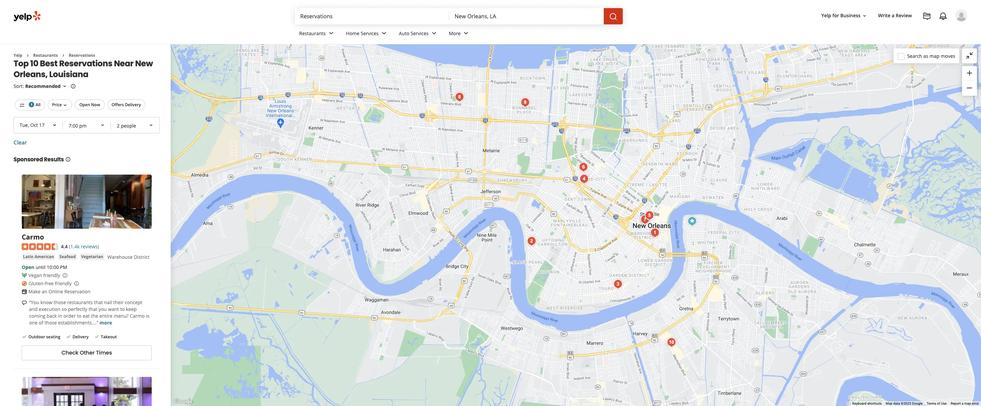Task type: vqa. For each thing, say whether or not it's contained in the screenshot.
the right the of
yes



Task type: describe. For each thing, give the bounding box(es) containing it.
reviews)
[[81, 244, 99, 250]]

yelp for yelp for business
[[822, 12, 832, 19]]

and
[[29, 307, 38, 313]]

map
[[886, 402, 893, 406]]

offers delivery
[[112, 102, 141, 108]]

vegan
[[28, 273, 42, 279]]

(1.4k
[[69, 244, 80, 250]]

24 chevron down v2 image for more
[[462, 29, 470, 37]]

in
[[58, 313, 62, 320]]

times
[[96, 350, 112, 357]]

zoom out image
[[966, 84, 974, 92]]

takeout
[[101, 335, 117, 340]]

recommended
[[25, 83, 61, 90]]

make an online reservation
[[28, 289, 90, 295]]

auto services link
[[394, 24, 444, 44]]

vegan friendly
[[28, 273, 60, 279]]

check other times
[[61, 350, 112, 357]]

outdoor seating
[[28, 335, 60, 340]]

filters group
[[14, 100, 147, 110]]

16 chevron right v2 image for restaurants
[[25, 53, 30, 58]]

collapse map image
[[966, 51, 974, 60]]

their
[[113, 300, 124, 306]]

gluten-free friendly
[[28, 281, 72, 287]]

home services
[[346, 30, 379, 36]]

16 speech v2 image
[[22, 301, 27, 306]]

more
[[449, 30, 461, 36]]

now
[[91, 102, 100, 108]]

carmo link
[[22, 233, 44, 242]]

1 horizontal spatial of
[[938, 402, 941, 406]]

open until 10:00 pm
[[22, 264, 67, 271]]

latin
[[23, 254, 33, 260]]

yelp for business button
[[819, 10, 871, 22]]

clear button
[[14, 139, 27, 146]]

all
[[36, 102, 41, 108]]

1 horizontal spatial restaurants link
[[294, 24, 341, 44]]

24 chevron down v2 image
[[380, 29, 388, 37]]

report a map error
[[951, 402, 980, 406]]

terms of use link
[[927, 402, 947, 406]]

open for open until 10:00 pm
[[22, 264, 34, 271]]

report a map error link
[[951, 402, 980, 406]]

recommended button
[[25, 83, 67, 90]]

more
[[100, 320, 112, 327]]

menu?
[[114, 313, 129, 320]]

american
[[35, 254, 54, 260]]

check other times link
[[22, 346, 152, 361]]

perfectly
[[68, 307, 87, 313]]

price button
[[48, 100, 72, 110]]

16 chevron right v2 image for reservations
[[61, 53, 66, 58]]

16 chevron down v2 image
[[62, 84, 67, 89]]

yelp for yelp link
[[14, 53, 22, 58]]

seafood
[[59, 254, 76, 260]]

business categories element
[[294, 24, 968, 44]]

restaurants
[[67, 300, 93, 306]]

0 vertical spatial 16 info v2 image
[[70, 84, 76, 89]]

keyboard
[[853, 402, 867, 406]]

reservation
[[64, 289, 90, 295]]

1 vertical spatial to
[[77, 313, 82, 320]]

coming
[[29, 313, 45, 320]]

keep
[[126, 307, 137, 313]]

a for report
[[962, 402, 964, 406]]

user actions element
[[817, 8, 978, 50]]

open now
[[79, 102, 100, 108]]

0 horizontal spatial carmo
[[22, 233, 44, 242]]

vincent's italian cuisine image
[[525, 235, 539, 248]]

queen curry image
[[519, 96, 532, 109]]

report
[[951, 402, 962, 406]]

of inside ""you know those restaurants that nail their concept and execution so perfectly that you want to keep coming back in order to eat the entire menu? carmo is one of those establishments.…""
[[39, 320, 43, 327]]

Find text field
[[300, 13, 444, 20]]

map data ©2023 google
[[886, 402, 923, 406]]

map for moves
[[930, 53, 940, 59]]

more link
[[100, 320, 112, 327]]

24 chevron down v2 image for auto services
[[430, 29, 438, 37]]

an
[[42, 289, 47, 295]]

services for auto services
[[411, 30, 429, 36]]

16 checkmark v2 image for takeout
[[94, 335, 100, 340]]

gluten-
[[28, 281, 45, 287]]

(1.4k reviews) link
[[69, 243, 99, 250]]

sponsored
[[14, 156, 43, 164]]

shortcuts
[[868, 402, 882, 406]]

4.4 star rating image
[[22, 244, 58, 251]]

home services link
[[341, 24, 394, 44]]

map for error
[[965, 402, 972, 406]]

seating
[[46, 335, 60, 340]]

write a review link
[[876, 10, 915, 22]]

want
[[108, 307, 119, 313]]

16 chevron down v2 image for yelp for business
[[862, 13, 868, 19]]

1 vertical spatial restaurants link
[[33, 53, 58, 58]]

online
[[49, 289, 63, 295]]

review
[[896, 12, 913, 19]]

restaurants inside business categories element
[[299, 30, 326, 36]]

free
[[45, 281, 54, 287]]

entire
[[99, 313, 113, 320]]

vegetarian button
[[80, 254, 105, 261]]

offers
[[112, 102, 124, 108]]

best
[[40, 58, 58, 69]]

price
[[52, 102, 62, 108]]

16 vegan v2 image
[[22, 273, 27, 279]]

terms
[[927, 402, 937, 406]]

error
[[973, 402, 980, 406]]

results
[[44, 156, 64, 164]]

check
[[61, 350, 78, 357]]

0 vertical spatial friendly
[[43, 273, 60, 279]]

home
[[346, 30, 360, 36]]

google image
[[172, 398, 195, 407]]

back
[[47, 313, 57, 320]]

outdoor
[[28, 335, 45, 340]]

eat
[[83, 313, 90, 320]]

projects image
[[923, 12, 932, 20]]

16 checkmark v2 image
[[66, 335, 71, 340]]

10
[[30, 58, 38, 69]]

district
[[134, 254, 150, 261]]

auto
[[399, 30, 410, 36]]

Select a date text field
[[14, 118, 63, 133]]

notifications image
[[940, 12, 948, 20]]

latin american link
[[22, 254, 55, 261]]

Time field
[[63, 119, 110, 133]]



Task type: locate. For each thing, give the bounding box(es) containing it.
0 horizontal spatial delivery
[[73, 335, 89, 340]]

nail
[[104, 300, 112, 306]]

16 chevron right v2 image right yelp link
[[25, 53, 30, 58]]

restaurants link
[[294, 24, 341, 44], [33, 53, 58, 58]]

2 services from the left
[[411, 30, 429, 36]]

a for write
[[892, 12, 895, 19]]

execution
[[39, 307, 60, 313]]

search as map moves
[[908, 53, 956, 59]]

1 horizontal spatial a
[[962, 402, 964, 406]]

maria w. image
[[956, 9, 968, 21]]

search
[[908, 53, 923, 59]]

services inside home services link
[[361, 30, 379, 36]]

those
[[54, 300, 66, 306], [45, 320, 57, 327]]

until
[[36, 264, 46, 271]]

friendly up make an online reservation
[[55, 281, 72, 287]]

carmo
[[22, 233, 44, 242], [130, 313, 145, 320]]

2 16 chevron right v2 image from the left
[[61, 53, 66, 58]]

1 horizontal spatial map
[[965, 402, 972, 406]]

reservations up 16 chevron down v2 image
[[59, 58, 112, 69]]

10:00
[[47, 264, 59, 271]]

yelp
[[822, 12, 832, 19], [14, 53, 22, 58]]

1 vertical spatial restaurants
[[33, 53, 58, 58]]

restaurants
[[299, 30, 326, 36], [33, 53, 58, 58]]

write a review
[[879, 12, 913, 19]]

delivery right the offers
[[125, 102, 141, 108]]

is
[[146, 313, 149, 320]]

top
[[14, 58, 29, 69]]

24 chevron down v2 image right more on the top left
[[462, 29, 470, 37]]

make
[[28, 289, 41, 295]]

4.4 link
[[61, 243, 68, 250]]

1 vertical spatial 16 chevron down v2 image
[[62, 103, 68, 108]]

of
[[39, 320, 43, 327], [938, 402, 941, 406]]

boil seafood house image
[[612, 278, 625, 291]]

keyboard shortcuts
[[853, 402, 882, 406]]

business
[[841, 12, 861, 19]]

1 horizontal spatial delivery
[[125, 102, 141, 108]]

0 vertical spatial restaurants
[[299, 30, 326, 36]]

0 horizontal spatial 16 chevron down v2 image
[[62, 103, 68, 108]]

carmo image
[[648, 226, 662, 240], [648, 226, 662, 240]]

16 chevron down v2 image inside 'price' popup button
[[62, 103, 68, 108]]

2 none field from the left
[[455, 13, 599, 20]]

16 chevron down v2 image for price
[[62, 103, 68, 108]]

open now button
[[75, 100, 105, 110]]

namaste nola image
[[643, 209, 657, 222]]

0 horizontal spatial restaurants
[[33, 53, 58, 58]]

reservations link
[[69, 53, 95, 58]]

0 horizontal spatial to
[[77, 313, 82, 320]]

establishments.…"
[[58, 320, 98, 327]]

1 horizontal spatial to
[[120, 307, 125, 313]]

the vault nola image
[[686, 215, 699, 228]]

offers delivery button
[[107, 100, 145, 110]]

friendly down 10:00
[[43, 273, 60, 279]]

1 horizontal spatial 16 chevron down v2 image
[[862, 13, 868, 19]]

"you know those restaurants that nail their concept and execution so perfectly that you want to keep coming back in order to eat the entire menu? carmo is one of those establishments.…"
[[29, 300, 149, 327]]

map right "as"
[[930, 53, 940, 59]]

one
[[29, 320, 38, 327]]

sponsored results
[[14, 156, 64, 164]]

biscuit & buns on banks image
[[577, 160, 591, 174]]

0 vertical spatial delivery
[[125, 102, 141, 108]]

0 horizontal spatial of
[[39, 320, 43, 327]]

None search field
[[295, 8, 624, 24]]

1 vertical spatial delivery
[[73, 335, 89, 340]]

write
[[879, 12, 891, 19]]

1 horizontal spatial none field
[[455, 13, 599, 20]]

1
[[31, 102, 32, 107]]

2 24 chevron down v2 image from the left
[[430, 29, 438, 37]]

24 chevron down v2 image for restaurants
[[327, 29, 335, 37]]

delivery inside button
[[125, 102, 141, 108]]

open for open now
[[79, 102, 90, 108]]

16 checkmark v2 image left outdoor
[[22, 335, 27, 340]]

map region
[[99, 44, 982, 407]]

near
[[114, 58, 134, 69]]

0 horizontal spatial 16 checkmark v2 image
[[22, 335, 27, 340]]

24 chevron down v2 image inside more link
[[462, 29, 470, 37]]

more link
[[444, 24, 476, 44]]

1 24 chevron down v2 image from the left
[[327, 29, 335, 37]]

0 vertical spatial to
[[120, 307, 125, 313]]

the
[[91, 313, 98, 320]]

1 services from the left
[[361, 30, 379, 36]]

yelp left the 'for'
[[822, 12, 832, 19]]

16 gluten free v2 image
[[22, 281, 27, 287]]

vegetarian link
[[80, 254, 105, 261]]

0 vertical spatial 16 chevron down v2 image
[[862, 13, 868, 19]]

carmo down keep
[[130, 313, 145, 320]]

the original italian pie image
[[639, 213, 652, 227], [639, 213, 652, 227]]

0 vertical spatial of
[[39, 320, 43, 327]]

16 info v2 image right "results"
[[65, 157, 71, 162]]

1 horizontal spatial 16 chevron right v2 image
[[61, 53, 66, 58]]

0 horizontal spatial 24 chevron down v2 image
[[327, 29, 335, 37]]

zoom in image
[[966, 69, 974, 77]]

24 chevron down v2 image right auto services
[[430, 29, 438, 37]]

1 none field from the left
[[300, 13, 444, 20]]

16 chevron down v2 image
[[862, 13, 868, 19], [62, 103, 68, 108]]

Near text field
[[455, 13, 599, 20]]

that up the at the bottom
[[89, 307, 97, 313]]

hieux boil seafood house image
[[578, 172, 591, 186]]

0 horizontal spatial yelp
[[14, 53, 22, 58]]

1 horizontal spatial services
[[411, 30, 429, 36]]

0 vertical spatial open
[[79, 102, 90, 108]]

map left error
[[965, 402, 972, 406]]

of left use on the right
[[938, 402, 941, 406]]

1 vertical spatial open
[[22, 264, 34, 271]]

pm
[[60, 264, 67, 271]]

that
[[94, 300, 103, 306], [89, 307, 97, 313]]

1 vertical spatial that
[[89, 307, 97, 313]]

carmo up '4.4 star rating' image
[[22, 233, 44, 242]]

16 info v2 image right 16 chevron down v2 image
[[70, 84, 76, 89]]

0 horizontal spatial restaurants link
[[33, 53, 58, 58]]

16 chevron right v2 image right best
[[61, 53, 66, 58]]

services right auto
[[411, 30, 429, 36]]

to up menu?
[[120, 307, 125, 313]]

terms of use
[[927, 402, 947, 406]]

warehouse district
[[107, 254, 150, 261]]

1 vertical spatial map
[[965, 402, 972, 406]]

as
[[924, 53, 929, 59]]

0 horizontal spatial map
[[930, 53, 940, 59]]

1 vertical spatial those
[[45, 320, 57, 327]]

yelp inside button
[[822, 12, 832, 19]]

warehouse
[[107, 254, 133, 261]]

top 10 best reservations near new orleans, louisiana
[[14, 58, 153, 80]]

crazy hotpot image
[[453, 90, 466, 104]]

services inside auto services link
[[411, 30, 429, 36]]

new
[[135, 58, 153, 69]]

concept
[[125, 300, 142, 306]]

vegetarian
[[81, 254, 103, 260]]

info icon image
[[62, 273, 68, 278], [62, 273, 68, 278], [74, 281, 79, 287], [74, 281, 79, 287]]

order
[[63, 313, 76, 320]]

none field find
[[300, 13, 444, 20]]

16 reservation v2 image
[[22, 290, 27, 295]]

1 horizontal spatial carmo
[[130, 313, 145, 320]]

a right report
[[962, 402, 964, 406]]

3 24 chevron down v2 image from the left
[[462, 29, 470, 37]]

0 horizontal spatial services
[[361, 30, 379, 36]]

reservations up louisiana on the top left of page
[[69, 53, 95, 58]]

0 horizontal spatial none field
[[300, 13, 444, 20]]

24 chevron down v2 image
[[327, 29, 335, 37], [430, 29, 438, 37], [462, 29, 470, 37]]

friendly
[[43, 273, 60, 279], [55, 281, 72, 287]]

4.4
[[61, 244, 68, 250]]

services
[[361, 30, 379, 36], [411, 30, 429, 36]]

none field near
[[455, 13, 599, 20]]

of right one
[[39, 320, 43, 327]]

1 vertical spatial a
[[962, 402, 964, 406]]

2 horizontal spatial 24 chevron down v2 image
[[462, 29, 470, 37]]

yelp for business
[[822, 12, 861, 19]]

for
[[833, 12, 840, 19]]

0 vertical spatial those
[[54, 300, 66, 306]]

that up you
[[94, 300, 103, 306]]

map
[[930, 53, 940, 59], [965, 402, 972, 406]]

you
[[99, 307, 107, 313]]

keyboard shortcuts button
[[853, 402, 882, 407]]

other
[[80, 350, 95, 357]]

delivery right 16 checkmark v2 image
[[73, 335, 89, 340]]

know
[[40, 300, 52, 306]]

louisiana
[[49, 69, 88, 80]]

1 vertical spatial carmo
[[130, 313, 145, 320]]

to up establishments.…"
[[77, 313, 82, 320]]

search image
[[609, 12, 618, 21]]

2 16 checkmark v2 image from the left
[[94, 335, 100, 340]]

so
[[62, 307, 67, 313]]

1 all
[[31, 102, 41, 108]]

1 horizontal spatial restaurants
[[299, 30, 326, 36]]

Cover field
[[112, 119, 159, 133]]

1 horizontal spatial 24 chevron down v2 image
[[430, 29, 438, 37]]

1 horizontal spatial 16 checkmark v2 image
[[94, 335, 100, 340]]

services for home services
[[361, 30, 379, 36]]

clear
[[14, 139, 27, 146]]

0 horizontal spatial a
[[892, 12, 895, 19]]

data
[[894, 402, 901, 406]]

1 16 checkmark v2 image from the left
[[22, 335, 27, 340]]

16 filter v2 image
[[19, 103, 25, 108]]

1 vertical spatial of
[[938, 402, 941, 406]]

16 chevron down v2 image right price
[[62, 103, 68, 108]]

1 horizontal spatial yelp
[[822, 12, 832, 19]]

a right write
[[892, 12, 895, 19]]

yelp left 10
[[14, 53, 22, 58]]

16 checkmark v2 image left takeout at the left bottom
[[94, 335, 100, 340]]

None field
[[300, 13, 444, 20], [455, 13, 599, 20]]

16 checkmark v2 image for outdoor seating
[[22, 335, 27, 340]]

seafood button
[[58, 254, 77, 261]]

latin american
[[23, 254, 54, 260]]

1 vertical spatial yelp
[[14, 53, 22, 58]]

open left now on the top of page
[[79, 102, 90, 108]]

open
[[79, 102, 90, 108], [22, 264, 34, 271]]

open inside button
[[79, 102, 90, 108]]

16 info v2 image
[[70, 84, 76, 89], [65, 157, 71, 162]]

1 horizontal spatial open
[[79, 102, 90, 108]]

reservations inside top 10 best reservations near new orleans, louisiana
[[59, 58, 112, 69]]

to
[[120, 307, 125, 313], [77, 313, 82, 320]]

16 checkmark v2 image
[[22, 335, 27, 340], [94, 335, 100, 340]]

(1.4k reviews)
[[69, 244, 99, 250]]

tgi fridays image
[[665, 336, 679, 350]]

1 vertical spatial friendly
[[55, 281, 72, 287]]

0 vertical spatial carmo
[[22, 233, 44, 242]]

0 vertical spatial yelp
[[822, 12, 832, 19]]

0 vertical spatial a
[[892, 12, 895, 19]]

24 chevron down v2 image inside auto services link
[[430, 29, 438, 37]]

a
[[892, 12, 895, 19], [962, 402, 964, 406]]

©2023
[[901, 402, 912, 406]]

0 horizontal spatial open
[[22, 264, 34, 271]]

24 chevron down v2 image left home on the top
[[327, 29, 335, 37]]

0 vertical spatial that
[[94, 300, 103, 306]]

1 vertical spatial 16 info v2 image
[[65, 157, 71, 162]]

group
[[963, 66, 978, 96]]

open up the 16 vegan v2 icon
[[22, 264, 34, 271]]

16 chevron right v2 image
[[25, 53, 30, 58], [61, 53, 66, 58]]

0 vertical spatial map
[[930, 53, 940, 59]]

services left 24 chevron down v2 icon
[[361, 30, 379, 36]]

google
[[913, 402, 923, 406]]

"you
[[29, 300, 39, 306]]

auto services
[[399, 30, 429, 36]]

0 horizontal spatial 16 chevron right v2 image
[[25, 53, 30, 58]]

0 vertical spatial restaurants link
[[294, 24, 341, 44]]

yelp link
[[14, 53, 22, 58]]

16 chevron down v2 image inside yelp for business button
[[862, 13, 868, 19]]

16 chevron down v2 image right business
[[862, 13, 868, 19]]

those up so
[[54, 300, 66, 306]]

1 16 chevron right v2 image from the left
[[25, 53, 30, 58]]

delivery
[[125, 102, 141, 108], [73, 335, 89, 340]]

those down back
[[45, 320, 57, 327]]

carmo inside ""you know those restaurants that nail their concept and execution so perfectly that you want to keep coming back in order to eat the entire menu? carmo is one of those establishments.…""
[[130, 313, 145, 320]]



